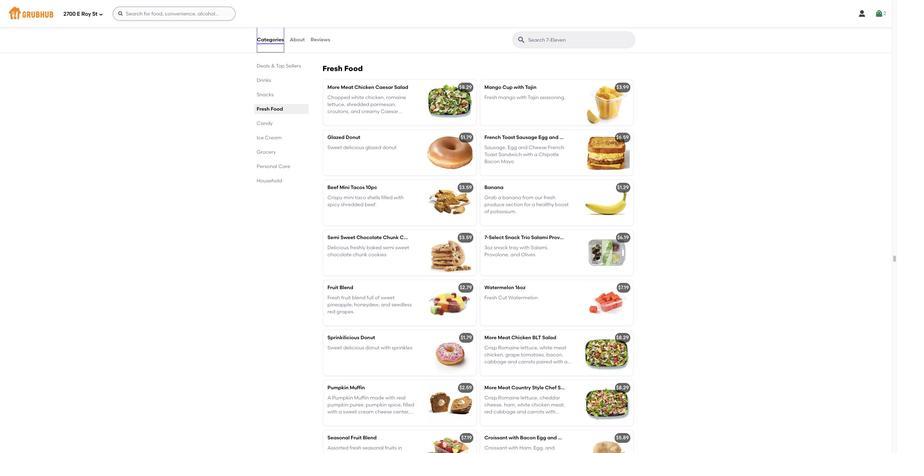 Task type: describe. For each thing, give the bounding box(es) containing it.
a inside sausage, egg and cheese french toast sandwich with a chipotle bacon mayo
[[535, 152, 538, 158]]

convenient
[[489, 19, 516, 25]]

2 pumpkin from the left
[[366, 403, 387, 408]]

shredded inside 'crispy mini taco shells filled with spicy shredded beef.'
[[341, 202, 364, 208]]

3oz snack tray with salami, provolone, and olives
[[485, 245, 549, 258]]

lettuce, for sweet delicious donut with sprinkles
[[521, 345, 539, 351]]

stick
[[517, 19, 528, 25]]

$7.19 for fresh cut watermelon
[[619, 285, 629, 291]]

1 horizontal spatial fruit
[[351, 436, 362, 442]]

fresh food inside tab
[[257, 106, 283, 112]]

from
[[523, 195, 534, 201]]

with inside 3oz snack tray with salami, provolone, and olives
[[520, 245, 530, 251]]

10pc
[[366, 185, 377, 191]]

more meat country style chef salad
[[485, 385, 572, 391]]

our
[[535, 195, 543, 201]]

mango cup with tajin image
[[581, 80, 633, 126]]

potassium.
[[491, 209, 517, 215]]

reviews button
[[311, 27, 331, 53]]

section
[[506, 202, 523, 208]]

a inside a pumpkin muffin made with real pumpkin puree, pumpkin spice, filled with a sweet cream cheese center, and drizzled with cream cheese icing.
[[339, 410, 342, 416]]

more for more meat country style chef salad
[[485, 385, 497, 391]]

1 horizontal spatial donut
[[383, 145, 397, 151]]

of inside fresh fruit blend full of sweet pineapple, honeydew, and seedless red grapes.
[[375, 295, 380, 301]]

croissant with bacon egg and cheese image
[[581, 431, 633, 454]]

delicious for sprinkilicious
[[343, 345, 364, 351]]

1 horizontal spatial 3oz
[[590, 235, 599, 241]]

$1.29
[[618, 185, 629, 191]]

blend
[[352, 295, 366, 301]]

orleans
[[354, 19, 372, 25]]

shredded inside chopped white chicken, romaine lettuce, shredded parmesan, croutons, and creamy caesar dressing.
[[347, 102, 369, 108]]

0 horizontal spatial fruit
[[328, 285, 339, 291]]

sweet for sprinkilicious
[[328, 345, 342, 351]]

meat,
[[551, 403, 565, 408]]

Search for food, convenience, alcohol... search field
[[113, 7, 236, 21]]

personal
[[257, 164, 277, 170]]

cookie
[[400, 235, 417, 241]]

main navigation navigation
[[0, 0, 892, 27]]

sweet inside a pumpkin muffin made with real pumpkin puree, pumpkin spice, filled with a sweet cream cheese center, and drizzled with cream cheese icing.
[[343, 410, 357, 416]]

seasonal fruit blend image
[[424, 431, 476, 454]]

grocery
[[257, 149, 276, 155]]

cheese for croissant with bacon egg and cheese
[[558, 436, 577, 442]]

candy tab
[[257, 120, 306, 127]]

white inside chopped white chicken, romaine lettuce, shredded parmesan, croutons, and creamy caesar dressing.
[[351, 95, 364, 101]]

olives inside 3oz snack tray with salami, provolone, and olives
[[521, 252, 536, 258]]

fruit
[[342, 295, 351, 301]]

fruit blend
[[328, 285, 353, 291]]

chunk
[[383, 235, 399, 241]]

dressing.
[[328, 116, 349, 122]]

ranch
[[507, 367, 521, 373]]

deals & top sellers
[[257, 63, 301, 69]]

glazed donut image
[[424, 130, 476, 176]]

seasonal fruit blend
[[328, 436, 377, 442]]

style
[[373, 19, 384, 25]]

sweet inside delicious freshly baked semi sweet chocolate chunk cookies
[[395, 245, 409, 251]]

$3.59 for banana
[[460, 185, 472, 191]]

pumpkin muffin image
[[424, 381, 476, 427]]

sprinkilicious donut image
[[424, 331, 476, 376]]

with right mango
[[517, 95, 527, 101]]

cheese,
[[485, 403, 503, 408]]

16oz
[[516, 285, 526, 291]]

with up spice,
[[386, 395, 396, 401]]

banana image
[[581, 180, 633, 226]]

french inside sausage, egg and cheese french toast sandwich with a chipotle bacon mayo
[[548, 145, 565, 151]]

puree,
[[350, 403, 365, 408]]

juice
[[343, 453, 354, 454]]

more meat chicken blt salad image
[[581, 331, 633, 376]]

$1.79 for more
[[461, 335, 472, 341]]

boost
[[556, 202, 569, 208]]

honeydew,
[[354, 302, 380, 308]]

3oz inside 3oz snack tray with salami, provolone, and olives
[[485, 245, 493, 251]]

0 vertical spatial cream
[[358, 410, 374, 416]]

0 vertical spatial muffin
[[350, 385, 365, 391]]

chunk
[[353, 252, 368, 258]]

2 horizontal spatial salad
[[558, 385, 572, 391]]

fruits
[[385, 446, 397, 452]]

shells
[[367, 195, 380, 201]]

deals & top sellers tab
[[257, 62, 306, 70]]

semi sweet chocolate chunk cookie 6 pack image
[[424, 230, 476, 276]]

0 vertical spatial cheese
[[375, 410, 392, 416]]

tray
[[509, 245, 519, 251]]

croutons,
[[328, 109, 350, 115]]

with inside croissant with ham, egg, and cheese
[[509, 446, 519, 452]]

food inside tab
[[271, 106, 283, 112]]

for inside a convenient stick of pepperoni for hunger on the go.
[[561, 19, 567, 25]]

semi
[[383, 245, 394, 251]]

center,
[[393, 410, 410, 416]]

grocery tab
[[257, 149, 306, 156]]

crispy
[[328, 195, 343, 201]]

7-select bayou blaze new orleans style ripple potato chips 2.5oz image
[[424, 5, 476, 50]]

with inside sausage, egg and cheese french toast sandwich with a chipotle bacon mayo
[[523, 152, 533, 158]]

svg image inside 2 button
[[876, 9, 884, 18]]

1 vertical spatial cream
[[369, 417, 384, 423]]

categories button
[[257, 27, 284, 53]]

0 vertical spatial french
[[485, 135, 501, 141]]

sweet for glazed
[[328, 145, 342, 151]]

1 vertical spatial bacon
[[520, 436, 536, 442]]

pumpkin inside a pumpkin muffin made with real pumpkin puree, pumpkin spice, filled with a sweet cream cheese center, and drizzled with cream cheese icing.
[[332, 395, 353, 401]]

seedless
[[392, 302, 412, 308]]

select
[[489, 235, 504, 241]]

$6.19
[[618, 235, 629, 241]]

dressing,
[[522, 367, 544, 373]]

seasonal
[[328, 436, 350, 442]]

and inside croissant with ham, egg, and cheese
[[546, 446, 555, 452]]

more meat country style chef salad image
[[581, 381, 633, 427]]

$2.79
[[460, 285, 472, 291]]

mango cup with tajin
[[485, 85, 537, 91]]

croissant for croissant with bacon egg and cheese
[[485, 436, 508, 442]]

produce
[[485, 202, 505, 208]]

0 vertical spatial fresh food
[[323, 64, 363, 73]]

$5.89
[[617, 436, 629, 442]]

red inside fresh fruit blend full of sweet pineapple, honeydew, and seedless red grapes.
[[328, 309, 336, 315]]

magnifying glass icon image
[[517, 36, 526, 44]]

tajin for mango
[[528, 95, 539, 101]]

drinks tab
[[257, 77, 306, 84]]

reviews
[[311, 37, 330, 43]]

chef
[[545, 385, 557, 391]]

chicken for lettuce,
[[512, 335, 532, 341]]

mayo
[[501, 159, 514, 165]]

cut
[[499, 295, 507, 301]]

cheese for french toast sausage egg and cheese
[[560, 135, 578, 141]]

2700 e roy st
[[63, 11, 98, 17]]

fresh mango with tajin seasoning.
[[485, 95, 566, 101]]

with left sprinkles
[[381, 345, 391, 351]]

grapes.
[[337, 309, 355, 315]]

watermelon 16oz image
[[581, 281, 633, 326]]

a down "our"
[[532, 202, 535, 208]]

mango
[[499, 95, 516, 101]]

toast inside sausage, egg and cheese french toast sandwich with a chipotle bacon mayo
[[485, 152, 498, 158]]

icing.
[[404, 417, 417, 423]]

blt
[[533, 335, 541, 341]]

fresh for fresh fruit blend full of sweet pineapple, honeydew, and seedless red grapes.
[[328, 295, 340, 301]]

1 vertical spatial cheese
[[386, 417, 403, 423]]

2
[[884, 10, 887, 16]]

drinks
[[257, 77, 271, 83]]

bacon inside sausage, egg and cheese french toast sandwich with a chipotle bacon mayo
[[485, 159, 500, 165]]

and inside crisp romaine lettuce, cheddar cheese, ham, white chicken meat, red cabbage and carrots with dressing on the side
[[517, 410, 527, 416]]

salami,
[[531, 245, 549, 251]]

candy
[[257, 121, 273, 127]]

parmesan,
[[371, 102, 396, 108]]

fresh inside grab a banana from our fresh produce section for a healthy boost of potassium.
[[544, 195, 556, 201]]

and inside crisp romaine lettuce, white meat chicken, grape tomatoes, bacon, cabbage and carrots paired with an avocado ranch dressing,
[[508, 359, 517, 365]]

0 vertical spatial pumpkin
[[328, 385, 349, 391]]

$2.59
[[460, 385, 472, 391]]

7-select snack trio salami provolone olives 3oz image
[[581, 230, 633, 276]]

taco
[[355, 195, 366, 201]]

provolone
[[549, 235, 573, 241]]

$1.79 for french
[[461, 135, 472, 141]]

cookies
[[369, 252, 387, 258]]

&
[[271, 63, 275, 69]]

fresh up chopped
[[323, 64, 343, 73]]

chips
[[328, 26, 340, 32]]

egg,
[[534, 446, 544, 452]]

mini
[[340, 185, 350, 191]]

sprinkilicious
[[328, 335, 360, 341]]

6
[[418, 235, 421, 241]]

egg for bacon
[[537, 436, 547, 442]]

with right cup
[[514, 85, 524, 91]]

cup
[[503, 85, 513, 91]]

1 horizontal spatial food
[[344, 64, 363, 73]]

chocolate
[[357, 235, 382, 241]]

cheddar
[[540, 395, 560, 401]]

1 vertical spatial donut
[[366, 345, 380, 351]]

household tab
[[257, 177, 306, 185]]

chipotle
[[539, 152, 559, 158]]

2 button
[[876, 7, 887, 20]]

salad for more meat chicken blt salad
[[543, 335, 557, 341]]

snacks tab
[[257, 91, 306, 99]]

fresh for fresh cut watermelon
[[485, 295, 497, 301]]

salami
[[532, 235, 548, 241]]

snack
[[494, 245, 508, 251]]

sausage
[[517, 135, 538, 141]]

cabbage inside crisp romaine lettuce, white meat chicken, grape tomatoes, bacon, cabbage and carrots paired with an avocado ranch dressing,
[[485, 359, 507, 365]]

chicken, inside chopped white chicken, romaine lettuce, shredded parmesan, croutons, and creamy caesar dressing.
[[366, 95, 385, 101]]

and up chipotle
[[549, 135, 559, 141]]

spice,
[[388, 403, 402, 408]]



Task type: vqa. For each thing, say whether or not it's contained in the screenshot.
Chunk
yes



Task type: locate. For each thing, give the bounding box(es) containing it.
food
[[344, 64, 363, 73], [271, 106, 283, 112]]

sweet up seedless
[[381, 295, 395, 301]]

0 vertical spatial crisp
[[485, 345, 497, 351]]

1 vertical spatial fruit
[[351, 436, 362, 442]]

with inside 'crispy mini taco shells filled with spicy shredded beef.'
[[394, 195, 404, 201]]

1 vertical spatial olives
[[521, 252, 536, 258]]

carrots
[[519, 359, 536, 365], [528, 410, 545, 416]]

sweet down cookie
[[395, 245, 409, 251]]

a down pumpkin muffin
[[328, 395, 331, 401]]

sweet up delicious
[[341, 235, 355, 241]]

personal care tab
[[257, 163, 306, 170]]

1 vertical spatial toast
[[485, 152, 498, 158]]

crispy mini taco shells filled with spicy shredded beef.
[[328, 195, 404, 208]]

croissant with bacon egg and cheese
[[485, 436, 577, 442]]

blend up fruit
[[340, 285, 353, 291]]

donut up sweet delicious glazed donut
[[346, 135, 361, 141]]

0 vertical spatial the
[[510, 26, 518, 32]]

0 vertical spatial meat
[[341, 85, 354, 91]]

more meat chicken caesar salad
[[328, 85, 409, 91]]

0 vertical spatial $7.19
[[619, 285, 629, 291]]

tomatoes,
[[521, 352, 545, 358]]

0 horizontal spatial food
[[271, 106, 283, 112]]

0 vertical spatial for
[[561, 19, 567, 25]]

1 vertical spatial watermelon
[[509, 295, 538, 301]]

potato
[[400, 19, 416, 25]]

$8.29 for chopped white chicken, romaine lettuce, shredded parmesan, croutons, and creamy caesar dressing.
[[460, 85, 472, 91]]

1 horizontal spatial red
[[485, 410, 493, 416]]

2 vertical spatial white
[[518, 403, 531, 408]]

croissant for croissant with ham, egg, and cheese
[[485, 446, 507, 452]]

the
[[510, 26, 518, 32], [513, 417, 521, 423]]

with down "bacon,"
[[554, 359, 563, 365]]

with down meat,
[[546, 410, 556, 416]]

2 delicious from the top
[[343, 345, 364, 351]]

seasoning.
[[540, 95, 566, 101]]

grape
[[506, 352, 520, 358]]

1 vertical spatial caesar
[[381, 109, 398, 115]]

1 vertical spatial $3.59
[[460, 235, 472, 241]]

toast down sausage,
[[485, 152, 498, 158]]

0 vertical spatial $3.59
[[460, 185, 472, 191]]

svg image
[[858, 9, 867, 18], [876, 9, 884, 18], [118, 11, 123, 16]]

glazed
[[328, 135, 345, 141]]

a up produce
[[498, 195, 502, 201]]

$8.29
[[460, 85, 472, 91], [617, 335, 629, 341], [617, 385, 629, 391]]

cream down puree,
[[358, 410, 374, 416]]

sweet down glazed
[[328, 145, 342, 151]]

1 vertical spatial on
[[506, 417, 512, 423]]

with up croissant with ham, egg, and cheese
[[509, 436, 519, 442]]

ice cream tab
[[257, 134, 306, 142]]

fresh up juice
[[350, 446, 362, 452]]

and inside 3oz snack tray with salami, provolone, and olives
[[511, 252, 520, 258]]

pumpkin
[[328, 385, 349, 391], [332, 395, 353, 401]]

croissant inside croissant with ham, egg, and cheese
[[485, 446, 507, 452]]

$3.59 left banana
[[460, 185, 472, 191]]

0 vertical spatial sweet
[[328, 145, 342, 151]]

white right ham, on the right of the page
[[518, 403, 531, 408]]

0 vertical spatial food
[[344, 64, 363, 73]]

more up avocado
[[485, 335, 497, 341]]

0 vertical spatial more
[[328, 85, 340, 91]]

cheese
[[560, 135, 578, 141], [529, 145, 547, 151], [558, 436, 577, 442], [485, 453, 503, 454]]

romaine up ham, on the right of the page
[[498, 395, 520, 401]]

on down convenient
[[503, 26, 509, 32]]

shredded up creamy
[[347, 102, 369, 108]]

more for more meat chicken blt salad
[[485, 335, 497, 341]]

bacon down sausage,
[[485, 159, 500, 165]]

pumpkin
[[328, 403, 349, 408], [366, 403, 387, 408]]

the inside crisp romaine lettuce, cheddar cheese, ham, white chicken meat, red cabbage and carrots with dressing on the side
[[513, 417, 521, 423]]

pumpkin down made
[[366, 403, 387, 408]]

0 horizontal spatial white
[[351, 95, 364, 101]]

delicious freshly baked semi sweet chocolate chunk cookies
[[328, 245, 409, 258]]

and inside sausage, egg and cheese french toast sandwich with a chipotle bacon mayo
[[518, 145, 528, 151]]

and down meat,
[[548, 436, 557, 442]]

seasonal
[[363, 446, 384, 452]]

french toast sausage egg and cheese
[[485, 135, 578, 141]]

hunger
[[485, 26, 502, 32]]

go.
[[519, 26, 527, 32]]

with inside crisp romaine lettuce, cheddar cheese, ham, white chicken meat, red cabbage and carrots with dressing on the side
[[546, 410, 556, 416]]

made
[[370, 395, 384, 401]]

white down more meat chicken caesar salad
[[351, 95, 364, 101]]

tillamook pepperoni stick 1.44oz image
[[581, 5, 633, 50]]

meat for chicken,
[[498, 335, 511, 341]]

pumpkin down pumpkin muffin
[[332, 395, 353, 401]]

meat
[[554, 345, 567, 351]]

1 vertical spatial blend
[[363, 436, 377, 442]]

with down puree,
[[358, 417, 368, 423]]

cheese for croissant with ham, egg, and cheese
[[485, 453, 503, 454]]

1 crisp from the top
[[485, 345, 497, 351]]

3oz left $6.19
[[590, 235, 599, 241]]

on inside crisp romaine lettuce, cheddar cheese, ham, white chicken meat, red cabbage and carrots with dressing on the side
[[506, 417, 512, 423]]

caesar
[[376, 85, 393, 91], [381, 109, 398, 115]]

pumpkin up drizzled
[[328, 385, 349, 391]]

2 horizontal spatial white
[[540, 345, 553, 351]]

fresh inside tab
[[257, 106, 270, 112]]

grab
[[485, 195, 497, 201]]

1 vertical spatial pumpkin
[[332, 395, 353, 401]]

sweet inside fresh fruit blend full of sweet pineapple, honeydew, and seedless red grapes.
[[381, 295, 395, 301]]

a left chipotle
[[535, 152, 538, 158]]

e
[[77, 11, 80, 17]]

more for more meat chicken caesar salad
[[328, 85, 340, 91]]

and up side
[[517, 410, 527, 416]]

french toast sausage egg and cheese image
[[581, 130, 633, 176]]

filled inside 'crispy mini taco shells filled with spicy shredded beef.'
[[382, 195, 393, 201]]

st
[[92, 11, 98, 17]]

sweet down assorted
[[328, 453, 342, 454]]

0 vertical spatial cabbage
[[485, 359, 507, 365]]

egg inside sausage, egg and cheese french toast sandwich with a chipotle bacon mayo
[[508, 145, 517, 151]]

salad up romaine on the top left
[[394, 85, 409, 91]]

and inside fresh fruit blend full of sweet pineapple, honeydew, and seedless red grapes.
[[381, 302, 391, 308]]

$8.29 for crisp romaine lettuce, white meat chicken, grape tomatoes, bacon, cabbage and carrots paired with an avocado ranch dressing,
[[617, 335, 629, 341]]

meat for ham,
[[498, 385, 511, 391]]

a inside a convenient stick of pepperoni for hunger on the go.
[[485, 19, 488, 25]]

sausage,
[[485, 145, 507, 151]]

crisp up 'cheese,'
[[485, 395, 497, 401]]

chicken for chicken,
[[355, 85, 374, 91]]

tajin
[[525, 85, 537, 91], [528, 95, 539, 101]]

donut down sprinkilicious donut
[[366, 345, 380, 351]]

crisp inside crisp romaine lettuce, cheddar cheese, ham, white chicken meat, red cabbage and carrots with dressing on the side
[[485, 395, 497, 401]]

1 horizontal spatial filled
[[403, 403, 415, 408]]

a for a convenient stick of pepperoni for hunger on the go.
[[485, 19, 488, 25]]

0 vertical spatial filled
[[382, 195, 393, 201]]

2 $3.59 from the top
[[460, 235, 472, 241]]

svg image
[[99, 12, 103, 16]]

0 vertical spatial white
[[351, 95, 364, 101]]

0 vertical spatial caesar
[[376, 85, 393, 91]]

sweet inside the assorted fresh seasonal fruits in sweet juice
[[328, 453, 342, 454]]

chicken up chopped white chicken, romaine lettuce, shredded parmesan, croutons, and creamy caesar dressing.
[[355, 85, 374, 91]]

3oz down 7-
[[485, 245, 493, 251]]

meat left country
[[498, 385, 511, 391]]

with up seasonal
[[328, 410, 338, 416]]

tajin left seasoning.
[[528, 95, 539, 101]]

more up chopped
[[328, 85, 340, 91]]

freshly
[[350, 245, 366, 251]]

$7.19
[[619, 285, 629, 291], [462, 436, 472, 442]]

an
[[565, 359, 571, 365]]

1 vertical spatial fresh
[[350, 446, 362, 452]]

1 vertical spatial crisp
[[485, 395, 497, 401]]

cabbage down ham, on the right of the page
[[494, 410, 516, 416]]

ripple
[[385, 19, 399, 25]]

0 vertical spatial olives
[[575, 235, 589, 241]]

2 romaine from the top
[[498, 395, 520, 401]]

1 croissant from the top
[[485, 436, 508, 442]]

salad for more meat chicken caesar salad
[[394, 85, 409, 91]]

cabbage
[[485, 359, 507, 365], [494, 410, 516, 416]]

1 horizontal spatial salad
[[543, 335, 557, 341]]

sweet delicious glazed donut
[[328, 145, 397, 151]]

egg right sausage
[[539, 135, 548, 141]]

1 horizontal spatial bacon
[[520, 436, 536, 442]]

$8.29 for crisp romaine lettuce, cheddar cheese, ham, white chicken meat, red cabbage and carrots with dressing on the side
[[617, 385, 629, 391]]

0 horizontal spatial fresh food
[[257, 106, 283, 112]]

and right "egg,"
[[546, 446, 555, 452]]

1 horizontal spatial fresh food
[[323, 64, 363, 73]]

a up drizzled
[[339, 410, 342, 416]]

with down sausage
[[523, 152, 533, 158]]

drizzled
[[338, 417, 356, 423]]

lettuce, inside chopped white chicken, romaine lettuce, shredded parmesan, croutons, and creamy caesar dressing.
[[328, 102, 346, 108]]

white inside crisp romaine lettuce, white meat chicken, grape tomatoes, bacon, cabbage and carrots paired with an avocado ranch dressing,
[[540, 345, 553, 351]]

sweet down sprinkilicious
[[328, 345, 342, 351]]

0 horizontal spatial 3oz
[[485, 245, 493, 251]]

0 vertical spatial romaine
[[498, 345, 520, 351]]

provolone,
[[485, 252, 510, 258]]

white inside crisp romaine lettuce, cheddar cheese, ham, white chicken meat, red cabbage and carrots with dressing on the side
[[518, 403, 531, 408]]

glazed
[[366, 145, 382, 151]]

egg for sausage
[[539, 135, 548, 141]]

pumpkin up drizzled
[[328, 403, 349, 408]]

2 vertical spatial of
[[375, 295, 380, 301]]

0 vertical spatial chicken
[[355, 85, 374, 91]]

a for a pumpkin muffin made with real pumpkin puree, pumpkin spice, filled with a sweet cream cheese center, and drizzled with cream cheese icing.
[[328, 395, 331, 401]]

0 vertical spatial watermelon
[[485, 285, 514, 291]]

1 horizontal spatial blend
[[363, 436, 377, 442]]

delicious down the glazed donut
[[343, 145, 364, 151]]

1 $1.79 from the top
[[461, 135, 472, 141]]

beef
[[328, 185, 339, 191]]

watermelon down 16oz
[[509, 295, 538, 301]]

0 vertical spatial of
[[529, 19, 534, 25]]

and inside chopped white chicken, romaine lettuce, shredded parmesan, croutons, and creamy caesar dressing.
[[351, 109, 361, 115]]

caesar inside chopped white chicken, romaine lettuce, shredded parmesan, croutons, and creamy caesar dressing.
[[381, 109, 398, 115]]

avocado
[[485, 367, 506, 373]]

crisp inside crisp romaine lettuce, white meat chicken, grape tomatoes, bacon, cabbage and carrots paired with an avocado ranch dressing,
[[485, 345, 497, 351]]

romaine for ham,
[[498, 395, 520, 401]]

0 horizontal spatial french
[[485, 135, 501, 141]]

crisp romaine lettuce, white meat chicken, grape tomatoes, bacon, cabbage and carrots paired with an avocado ranch dressing,
[[485, 345, 571, 373]]

0 horizontal spatial filled
[[382, 195, 393, 201]]

with right shells
[[394, 195, 404, 201]]

lettuce, inside crisp romaine lettuce, cheddar cheese, ham, white chicken meat, red cabbage and carrots with dressing on the side
[[521, 395, 539, 401]]

fresh up pineapple,
[[328, 295, 340, 301]]

fresh up "candy" in the top of the page
[[257, 106, 270, 112]]

sellers
[[286, 63, 301, 69]]

1 vertical spatial muffin
[[354, 395, 369, 401]]

cheese inside sausage, egg and cheese french toast sandwich with a chipotle bacon mayo
[[529, 145, 547, 151]]

1 horizontal spatial svg image
[[858, 9, 867, 18]]

donut up 'sweet delicious donut with sprinkles'
[[361, 335, 375, 341]]

Search 7-Eleven search field
[[528, 37, 633, 43]]

fresh for fresh mango with tajin seasoning.
[[485, 95, 497, 101]]

watermelon
[[485, 285, 514, 291], [509, 295, 538, 301]]

chicken, up avocado
[[485, 352, 505, 358]]

with
[[514, 85, 524, 91], [517, 95, 527, 101], [523, 152, 533, 158], [394, 195, 404, 201], [520, 245, 530, 251], [381, 345, 391, 351], [554, 359, 563, 365], [386, 395, 396, 401], [328, 410, 338, 416], [546, 410, 556, 416], [358, 417, 368, 423], [509, 436, 519, 442], [509, 446, 519, 452]]

and left seedless
[[381, 302, 391, 308]]

chicken, inside crisp romaine lettuce, white meat chicken, grape tomatoes, bacon, cabbage and carrots paired with an avocado ranch dressing,
[[485, 352, 505, 358]]

egg up "egg,"
[[537, 436, 547, 442]]

blend up seasonal
[[363, 436, 377, 442]]

top
[[276, 63, 285, 69]]

1 vertical spatial of
[[485, 209, 489, 215]]

pepperoni
[[535, 19, 560, 25]]

of inside grab a banana from our fresh produce section for a healthy boost of potassium.
[[485, 209, 489, 215]]

2 crisp from the top
[[485, 395, 497, 401]]

0 vertical spatial toast
[[502, 135, 515, 141]]

1 romaine from the top
[[498, 345, 520, 351]]

fresh inside fresh fruit blend full of sweet pineapple, honeydew, and seedless red grapes.
[[328, 295, 340, 301]]

lettuce, up tomatoes,
[[521, 345, 539, 351]]

beef mini tacos 10pc image
[[424, 180, 476, 226]]

delicious down sprinkilicious donut
[[343, 345, 364, 351]]

fresh food up chopped
[[323, 64, 363, 73]]

0 vertical spatial on
[[503, 26, 509, 32]]

snack
[[505, 235, 520, 241]]

more meat chicken blt salad
[[485, 335, 557, 341]]

for down from
[[525, 202, 531, 208]]

carrots up dressing, at the bottom right of page
[[519, 359, 536, 365]]

filled
[[382, 195, 393, 201], [403, 403, 415, 408]]

crisp for crisp romaine lettuce, cheddar cheese, ham, white chicken meat, red cabbage and carrots with dressing on the side
[[485, 395, 497, 401]]

for inside grab a banana from our fresh produce section for a healthy boost of potassium.
[[525, 202, 531, 208]]

fruit blend image
[[424, 281, 476, 326]]

0 horizontal spatial of
[[375, 295, 380, 301]]

7-
[[485, 235, 489, 241]]

meat for shredded
[[341, 85, 354, 91]]

1 pumpkin from the left
[[328, 403, 349, 408]]

watermelon 16oz
[[485, 285, 526, 291]]

0 horizontal spatial chicken,
[[366, 95, 385, 101]]

$3.59 for 7-select snack trio salami provolone olives 3oz
[[460, 235, 472, 241]]

1 horizontal spatial toast
[[502, 135, 515, 141]]

lettuce, for a pumpkin muffin made with real pumpkin puree, pumpkin spice, filled with a sweet cream cheese center, and drizzled with cream cheese icing.
[[521, 395, 539, 401]]

meat up grape
[[498, 335, 511, 341]]

$7.19 for assorted fresh seasonal fruits in sweet juice
[[462, 436, 472, 442]]

$3.59
[[460, 185, 472, 191], [460, 235, 472, 241]]

with inside crisp romaine lettuce, white meat chicken, grape tomatoes, bacon, cabbage and carrots paired with an avocado ranch dressing,
[[554, 359, 563, 365]]

more meat chicken caesar salad image
[[424, 80, 476, 126]]

0 vertical spatial lettuce,
[[328, 102, 346, 108]]

sweet up drizzled
[[343, 410, 357, 416]]

1 vertical spatial fresh food
[[257, 106, 283, 112]]

2 vertical spatial salad
[[558, 385, 572, 391]]

1 vertical spatial chicken,
[[485, 352, 505, 358]]

1 vertical spatial croissant
[[485, 446, 507, 452]]

1 vertical spatial salad
[[543, 335, 557, 341]]

chicken
[[532, 403, 550, 408]]

0 horizontal spatial chicken
[[355, 85, 374, 91]]

1 vertical spatial for
[[525, 202, 531, 208]]

chicken, up 'parmesan,'
[[366, 95, 385, 101]]

grab a banana from our fresh produce section for a healthy boost of potassium.
[[485, 195, 569, 215]]

0 horizontal spatial svg image
[[118, 11, 123, 16]]

delicious for glazed
[[343, 145, 364, 151]]

sweet
[[328, 145, 342, 151], [341, 235, 355, 241], [328, 345, 342, 351]]

donut right glazed
[[383, 145, 397, 151]]

red inside crisp romaine lettuce, cheddar cheese, ham, white chicken meat, red cabbage and carrots with dressing on the side
[[485, 410, 493, 416]]

2 horizontal spatial of
[[529, 19, 534, 25]]

dressing
[[485, 417, 505, 423]]

$3.59 left 7-
[[460, 235, 472, 241]]

1 vertical spatial the
[[513, 417, 521, 423]]

2 $1.79 from the top
[[461, 335, 472, 341]]

on inside a convenient stick of pepperoni for hunger on the go.
[[503, 26, 509, 32]]

tacos
[[351, 185, 365, 191]]

romaine inside crisp romaine lettuce, white meat chicken, grape tomatoes, bacon, cabbage and carrots paired with an avocado ranch dressing,
[[498, 345, 520, 351]]

olives right provolone
[[575, 235, 589, 241]]

croissant with ham, egg, and cheese
[[485, 446, 555, 454]]

1 delicious from the top
[[343, 145, 364, 151]]

the inside a convenient stick of pepperoni for hunger on the go.
[[510, 26, 518, 32]]

watermelon up cut
[[485, 285, 514, 291]]

on right "dressing"
[[506, 417, 512, 423]]

0 horizontal spatial salad
[[394, 85, 409, 91]]

carrots down the chicken
[[528, 410, 545, 416]]

household
[[257, 178, 282, 184]]

and down the tray
[[511, 252, 520, 258]]

red down 'cheese,'
[[485, 410, 493, 416]]

cheese inside croissant with ham, egg, and cheese
[[485, 453, 503, 454]]

1 vertical spatial red
[[485, 410, 493, 416]]

fresh inside the assorted fresh seasonal fruits in sweet juice
[[350, 446, 362, 452]]

lettuce, down more meat country style chef salad
[[521, 395, 539, 401]]

salad right chef
[[558, 385, 572, 391]]

cabbage inside crisp romaine lettuce, cheddar cheese, ham, white chicken meat, red cabbage and carrots with dressing on the side
[[494, 410, 516, 416]]

tajin for cup
[[525, 85, 537, 91]]

creamy
[[362, 109, 380, 115]]

delicious
[[343, 145, 364, 151], [343, 345, 364, 351]]

cream down made
[[369, 417, 384, 423]]

fresh down mango
[[485, 95, 497, 101]]

red down pineapple,
[[328, 309, 336, 315]]

1 horizontal spatial chicken
[[512, 335, 532, 341]]

white up "bacon,"
[[540, 345, 553, 351]]

crisp for crisp romaine lettuce, white meat chicken, grape tomatoes, bacon, cabbage and carrots paired with an avocado ranch dressing,
[[485, 345, 497, 351]]

sausage, egg and cheese french toast sandwich with a chipotle bacon mayo
[[485, 145, 565, 165]]

of right full
[[375, 295, 380, 301]]

paired
[[537, 359, 552, 365]]

1 vertical spatial 3oz
[[485, 245, 493, 251]]

healthy
[[537, 202, 554, 208]]

1 vertical spatial a
[[328, 395, 331, 401]]

care
[[279, 164, 290, 170]]

0 horizontal spatial blend
[[340, 285, 353, 291]]

mini
[[344, 195, 354, 201]]

carrots inside crisp romaine lettuce, white meat chicken, grape tomatoes, bacon, cabbage and carrots paired with an avocado ranch dressing,
[[519, 359, 536, 365]]

muffin inside a pumpkin muffin made with real pumpkin puree, pumpkin spice, filled with a sweet cream cheese center, and drizzled with cream cheese icing.
[[354, 395, 369, 401]]

fresh up healthy
[[544, 195, 556, 201]]

romaine inside crisp romaine lettuce, cheddar cheese, ham, white chicken meat, red cabbage and carrots with dressing on the side
[[498, 395, 520, 401]]

fresh food tab
[[257, 106, 306, 113]]

$1.79
[[461, 135, 472, 141], [461, 335, 472, 341]]

spicy
[[328, 202, 340, 208]]

romaine for chicken,
[[498, 345, 520, 351]]

for right pepperoni
[[561, 19, 567, 25]]

2 vertical spatial $8.29
[[617, 385, 629, 391]]

real
[[397, 395, 406, 401]]

ham,
[[504, 403, 516, 408]]

french up sausage,
[[485, 135, 501, 141]]

1 horizontal spatial olives
[[575, 235, 589, 241]]

cheese down spice,
[[375, 410, 392, 416]]

french up chipotle
[[548, 145, 565, 151]]

donut for glazed donut
[[346, 135, 361, 141]]

olives down salami,
[[521, 252, 536, 258]]

food up candy tab
[[271, 106, 283, 112]]

donut for sprinkilicious donut
[[361, 335, 375, 341]]

0 vertical spatial croissant
[[485, 436, 508, 442]]

and left creamy
[[351, 109, 361, 115]]

2 croissant from the top
[[485, 446, 507, 452]]

fruit up the assorted fresh seasonal fruits in sweet juice
[[351, 436, 362, 442]]

trio
[[521, 235, 530, 241]]

filled inside a pumpkin muffin made with real pumpkin puree, pumpkin spice, filled with a sweet cream cheese center, and drizzled with cream cheese icing.
[[403, 403, 415, 408]]

a inside a pumpkin muffin made with real pumpkin puree, pumpkin spice, filled with a sweet cream cheese center, and drizzled with cream cheese icing.
[[328, 395, 331, 401]]

1 vertical spatial lettuce,
[[521, 345, 539, 351]]

0 vertical spatial donut
[[383, 145, 397, 151]]

2 vertical spatial sweet
[[328, 345, 342, 351]]

and inside a pumpkin muffin made with real pumpkin puree, pumpkin spice, filled with a sweet cream cheese center, and drizzled with cream cheese icing.
[[328, 417, 337, 423]]

0 vertical spatial fresh
[[544, 195, 556, 201]]

tajin up 'fresh mango with tajin seasoning.'
[[525, 85, 537, 91]]

0 vertical spatial blend
[[340, 285, 353, 291]]

0 horizontal spatial fresh
[[350, 446, 362, 452]]

1 horizontal spatial of
[[485, 209, 489, 215]]

carrots inside crisp romaine lettuce, cheddar cheese, ham, white chicken meat, red cabbage and carrots with dressing on the side
[[528, 410, 545, 416]]

fresh food
[[323, 64, 363, 73], [257, 106, 283, 112]]

baked
[[367, 245, 382, 251]]

1 horizontal spatial white
[[518, 403, 531, 408]]

and down grape
[[508, 359, 517, 365]]

2 vertical spatial egg
[[537, 436, 547, 442]]

1 horizontal spatial $7.19
[[619, 285, 629, 291]]

0 vertical spatial tajin
[[525, 85, 537, 91]]

more up 'cheese,'
[[485, 385, 497, 391]]

1 $3.59 from the top
[[460, 185, 472, 191]]

1 horizontal spatial french
[[548, 145, 565, 151]]

lettuce, inside crisp romaine lettuce, white meat chicken, grape tomatoes, bacon, cabbage and carrots paired with an avocado ranch dressing,
[[521, 345, 539, 351]]

and
[[351, 109, 361, 115], [549, 135, 559, 141], [518, 145, 528, 151], [511, 252, 520, 258], [381, 302, 391, 308], [508, 359, 517, 365], [517, 410, 527, 416], [328, 417, 337, 423], [548, 436, 557, 442], [546, 446, 555, 452]]

1 vertical spatial white
[[540, 345, 553, 351]]

fresh
[[544, 195, 556, 201], [350, 446, 362, 452]]

2 vertical spatial lettuce,
[[521, 395, 539, 401]]

1 vertical spatial sweet
[[341, 235, 355, 241]]

fruit up pineapple,
[[328, 285, 339, 291]]

beef mini tacos 10pc
[[328, 185, 377, 191]]

and left drizzled
[[328, 417, 337, 423]]

sprinkles
[[392, 345, 413, 351]]

0 vertical spatial chicken,
[[366, 95, 385, 101]]

cabbage up avocado
[[485, 359, 507, 365]]

caesar down 'parmesan,'
[[381, 109, 398, 115]]

glazed donut
[[328, 135, 361, 141]]

0 horizontal spatial $7.19
[[462, 436, 472, 442]]

of inside a convenient stick of pepperoni for hunger on the go.
[[529, 19, 534, 25]]



